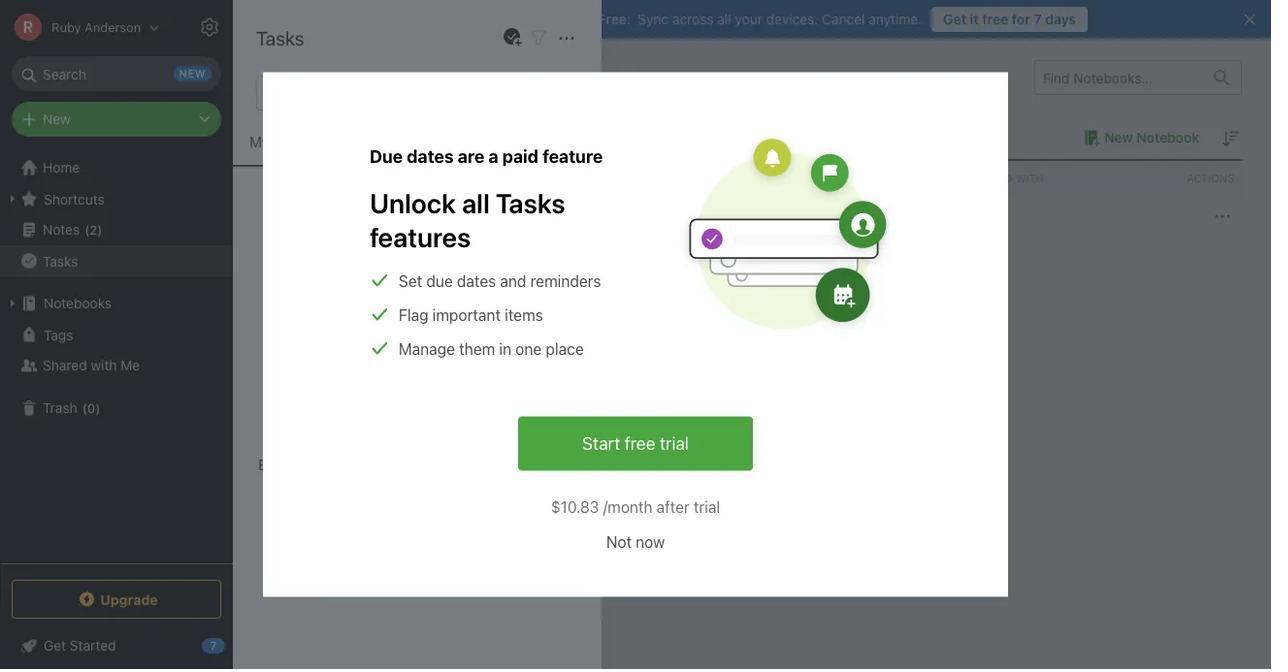 Task type: vqa. For each thing, say whether or not it's contained in the screenshot.
second Just from the bottom of the Row Group containing Kendall Parks
no



Task type: locate. For each thing, give the bounding box(es) containing it.
days
[[1045, 11, 1076, 27]]

1 left hour
[[426, 316, 433, 332]]

my
[[249, 133, 270, 150]]

all inside unlock all tasks features
[[462, 187, 490, 219]]

0 horizontal spatial and
[[369, 401, 397, 420]]

today button
[[401, 263, 460, 289]]

0 vertical spatial notebook
[[1137, 130, 1199, 146]]

1 vertical spatial tasks
[[468, 401, 507, 420]]

( up today
[[418, 208, 423, 224]]

in for in 1 hour
[[411, 316, 423, 332]]

and up items
[[500, 272, 526, 290]]

tasks right settings image
[[256, 26, 304, 49]]

due right by on the left of page
[[350, 456, 375, 473]]

dates inside button
[[552, 133, 589, 150]]

for inside button
[[1012, 11, 1030, 27]]

2 down 'title' button
[[423, 208, 432, 224]]

tasks
[[256, 26, 304, 49], [496, 187, 565, 219], [43, 253, 78, 269]]

due inside button
[[522, 133, 548, 150]]

2 vertical spatial tasks
[[43, 253, 78, 269]]

manage for manage them in one place
[[399, 340, 455, 358]]

1 vertical spatial due
[[350, 456, 375, 473]]

0 horizontal spatial in
[[373, 425, 386, 443]]

0 horizontal spatial free
[[625, 433, 655, 454]]

( inside notes ( 2 )
[[85, 222, 90, 237]]

notebook
[[1137, 130, 1199, 146], [352, 208, 414, 224]]

1 vertical spatial manage
[[307, 401, 365, 420]]

devices.
[[766, 11, 818, 27]]

it
[[970, 11, 979, 27]]

) right trash
[[95, 401, 100, 416]]

1 vertical spatial a
[[829, 208, 836, 224]]

cancel
[[822, 11, 865, 27]]

shared
[[43, 358, 87, 374]]

tasks right organize
[[468, 401, 507, 420]]

1 horizontal spatial free
[[982, 11, 1008, 27]]

) inside notes ( 2 )
[[97, 222, 102, 237]]

and down note,
[[435, 479, 460, 496]]

them
[[459, 340, 495, 358]]

1 horizontal spatial tasks
[[256, 26, 304, 49]]

1 vertical spatial all
[[462, 187, 490, 219]]

all inside "manage and organize tasks all in one place"
[[511, 401, 527, 420]]

created by
[[689, 172, 754, 185]]

1 vertical spatial and
[[369, 401, 397, 420]]

0 vertical spatial one
[[515, 340, 542, 358]]

trial right the after
[[694, 498, 720, 516]]

flag
[[399, 306, 428, 324]]

( right trash
[[82, 401, 87, 416]]

in for in 4 hours
[[494, 316, 505, 332]]

in left hour
[[411, 316, 423, 332]]

)
[[432, 208, 437, 224], [97, 222, 102, 237], [95, 401, 100, 416]]

shared with
[[969, 172, 1044, 185]]

0 horizontal spatial for
[[577, 11, 595, 27]]

get it free for 7 days button
[[932, 7, 1088, 32]]

0 horizontal spatial tasks
[[43, 253, 78, 269]]

0 horizontal spatial tasks
[[273, 133, 308, 150]]

free right it
[[982, 11, 1008, 27]]

actions button
[[1102, 161, 1242, 196]]

manage up by on the left of page
[[307, 401, 365, 420]]

1 inside notebooks element
[[262, 129, 269, 146]]

1
[[262, 129, 269, 146], [426, 316, 433, 332]]

for for free:
[[577, 11, 595, 27]]

settings image
[[198, 16, 221, 39]]

tasks right my
[[273, 133, 308, 150]]

0 vertical spatial and
[[500, 272, 526, 290]]

set
[[399, 272, 422, 290]]

0 horizontal spatial dates
[[407, 146, 454, 167]]

1 horizontal spatial notebook
[[1137, 130, 1199, 146]]

1 horizontal spatial tasks
[[468, 401, 507, 420]]

0 vertical spatial tasks
[[273, 133, 308, 150]]

1 inside button
[[426, 316, 433, 332]]

notebook inside row
[[352, 208, 414, 224]]

1 vertical spatial notebook
[[352, 208, 414, 224]]

1 horizontal spatial in
[[499, 340, 511, 358]]

0 horizontal spatial in
[[411, 316, 423, 332]]

cell
[[961, 197, 1102, 236]]

0 horizontal spatial new
[[43, 111, 71, 127]]

0 horizontal spatial 1
[[262, 129, 269, 146]]

title button
[[262, 161, 681, 196]]

tasks down notes
[[43, 253, 78, 269]]

for left 7
[[1012, 11, 1030, 27]]

1 horizontal spatial due
[[522, 133, 548, 150]]

new inside popup button
[[43, 111, 71, 127]]

in down 4
[[499, 340, 511, 358]]

1 vertical spatial notebooks
[[44, 295, 112, 311]]

1 vertical spatial place
[[421, 425, 461, 443]]

and
[[500, 272, 526, 290], [369, 401, 397, 420], [435, 479, 460, 496]]

due
[[522, 133, 548, 150], [370, 146, 403, 167]]

0 horizontal spatial one
[[390, 425, 418, 443]]

using
[[333, 479, 369, 496]]

0 horizontal spatial place
[[421, 425, 461, 443]]

one down in 4 hours button at left
[[515, 340, 542, 358]]

get it free for 7 days
[[943, 11, 1076, 27]]

notebook inside button
[[1137, 130, 1199, 146]]

notebook up "actions" button
[[1137, 130, 1199, 146]]

not now
[[606, 533, 665, 551]]

0 horizontal spatial notebook
[[352, 208, 414, 224]]

0 vertical spatial all
[[717, 11, 731, 27]]

due inside easily sort by due date, note, or assigned status using this view and more.
[[350, 456, 375, 473]]

2 horizontal spatial tasks
[[496, 187, 565, 219]]

updated
[[829, 172, 879, 185]]

1 horizontal spatial for
[[1012, 11, 1030, 27]]

1 vertical spatial new
[[1104, 130, 1133, 146]]

/month
[[603, 498, 653, 516]]

tasks inside button
[[43, 253, 78, 269]]

0 horizontal spatial due
[[350, 456, 375, 473]]

1 horizontal spatial notebooks
[[262, 66, 355, 89]]

1 horizontal spatial new
[[1104, 130, 1133, 146]]

evernote
[[457, 11, 514, 27]]

start free trial button
[[518, 417, 753, 471]]

one up date,
[[390, 425, 418, 443]]

1 horizontal spatial 1
[[426, 316, 433, 332]]

new
[[43, 111, 71, 127], [1104, 130, 1133, 146]]

1 vertical spatial trial
[[694, 498, 720, 516]]

dates for due dates are a paid feature
[[407, 146, 454, 167]]

tree
[[0, 152, 233, 563]]

1 in from the left
[[411, 316, 423, 332]]

place
[[546, 340, 584, 358], [421, 425, 461, 443]]

features
[[370, 221, 471, 253]]

personal
[[518, 11, 573, 27]]

dates up flag important items
[[457, 272, 496, 290]]

new down find notebooks… text field
[[1104, 130, 1133, 146]]

tasks inside unlock all tasks features
[[496, 187, 565, 219]]

in left 4
[[494, 316, 505, 332]]

0 vertical spatial due
[[426, 272, 453, 290]]

( right notes
[[85, 222, 90, 237]]

2 vertical spatial all
[[511, 401, 527, 420]]

first notebook ( 2 )
[[321, 208, 437, 224]]

trial up the after
[[660, 433, 689, 454]]

place down organize
[[421, 425, 461, 443]]

manage down in 1 hour button
[[399, 340, 455, 358]]

me
[[121, 358, 140, 374]]

tags
[[44, 327, 73, 343]]

) inside the trash ( 0 )
[[95, 401, 100, 416]]

None search field
[[25, 56, 208, 91]]

place inside "manage and organize tasks all in one place"
[[421, 425, 461, 443]]

0 vertical spatial free
[[982, 11, 1008, 27]]

2 vertical spatial and
[[435, 479, 460, 496]]

easily sort by due date, note, or assigned status using this view and more.
[[258, 456, 576, 496]]

and inside easily sort by due date, note, or assigned status using this view and more.
[[435, 479, 460, 496]]

in
[[499, 340, 511, 358], [373, 425, 386, 443]]

expand notebooks image
[[5, 296, 20, 311]]

2 horizontal spatial dates
[[552, 133, 589, 150]]

all up 'assigned'
[[511, 401, 527, 420]]

notebook
[[272, 129, 337, 146]]

2
[[423, 208, 432, 224], [90, 222, 97, 237]]

tasks inside "manage and organize tasks all in one place"
[[468, 401, 507, 420]]

( for trash
[[82, 401, 87, 416]]

tasks down 'paid'
[[496, 187, 565, 219]]

dates right 'paid'
[[552, 133, 589, 150]]

(
[[418, 208, 423, 224], [85, 222, 90, 237], [82, 401, 87, 416]]

a
[[489, 146, 498, 167], [829, 208, 836, 224]]

important
[[432, 306, 501, 324]]

and left organize
[[369, 401, 397, 420]]

1 horizontal spatial dates
[[457, 272, 496, 290]]

1 vertical spatial 1
[[426, 316, 433, 332]]

notes ( 2 )
[[43, 222, 102, 238]]

1 left notebook
[[262, 129, 269, 146]]

one inside "manage and organize tasks all in one place"
[[390, 425, 418, 443]]

due dates button
[[509, 130, 602, 167]]

shared with me
[[43, 358, 140, 374]]

0 horizontal spatial manage
[[307, 401, 365, 420]]

due for due dates are a paid feature
[[370, 146, 403, 167]]

new inside button
[[1104, 130, 1133, 146]]

custom button
[[559, 263, 641, 289]]

1 horizontal spatial all
[[511, 401, 527, 420]]

1 vertical spatial one
[[390, 425, 418, 443]]

in
[[411, 316, 423, 332], [494, 316, 505, 332]]

0 horizontal spatial all
[[462, 187, 490, 219]]

notebooks up notebook
[[262, 66, 355, 89]]

0 horizontal spatial notebooks
[[44, 295, 112, 311]]

free:
[[598, 11, 631, 27]]

for left free:
[[577, 11, 595, 27]]

manage inside "manage and organize tasks all in one place"
[[307, 401, 365, 420]]

1 horizontal spatial due
[[426, 272, 453, 290]]

0 horizontal spatial a
[[489, 146, 498, 167]]

after
[[657, 498, 690, 516]]

in inside "manage and organize tasks all in one place"
[[373, 425, 386, 443]]

trial
[[660, 433, 689, 454], [694, 498, 720, 516]]

tree containing home
[[0, 152, 233, 563]]

new up home
[[43, 111, 71, 127]]

0 vertical spatial manage
[[399, 340, 455, 358]]

trash
[[43, 400, 77, 416]]

) down shortcuts button
[[97, 222, 102, 237]]

anderson
[[724, 208, 784, 224]]

a left few
[[829, 208, 836, 224]]

notebooks up tags
[[44, 295, 112, 311]]

0 vertical spatial place
[[546, 340, 584, 358]]

) for trash
[[95, 401, 100, 416]]

due dates
[[522, 133, 589, 150]]

0 horizontal spatial due
[[370, 146, 403, 167]]

1 horizontal spatial in
[[494, 316, 505, 332]]

2 horizontal spatial and
[[500, 272, 526, 290]]

( inside the trash ( 0 )
[[82, 401, 87, 416]]

not
[[606, 533, 632, 551]]

manage for manage and organize tasks all in one place
[[307, 401, 365, 420]]

free right the start at the bottom left of the page
[[625, 433, 655, 454]]

0 vertical spatial trial
[[660, 433, 689, 454]]

( inside first notebook row
[[418, 208, 423, 224]]

2 right notes
[[90, 222, 97, 237]]

dates
[[552, 133, 589, 150], [407, 146, 454, 167], [457, 272, 496, 290]]

by
[[330, 456, 346, 473]]

all down the are
[[462, 187, 490, 219]]

) down 'title' button
[[432, 208, 437, 224]]

1 horizontal spatial 2
[[423, 208, 432, 224]]

assigned button
[[325, 130, 417, 167]]

due
[[426, 272, 453, 290], [350, 456, 375, 473]]

( for notes
[[85, 222, 90, 237]]

notebook right first
[[352, 208, 414, 224]]

title
[[270, 172, 299, 185]]

all left your
[[717, 11, 731, 27]]

0 horizontal spatial 2
[[90, 222, 97, 237]]

0 vertical spatial 1
[[262, 129, 269, 146]]

1 for from the left
[[577, 11, 595, 27]]

unlock
[[370, 187, 456, 219]]

are
[[458, 146, 484, 167]]

1 horizontal spatial a
[[829, 208, 836, 224]]

due for due dates
[[522, 133, 548, 150]]

free
[[982, 11, 1008, 27], [625, 433, 655, 454]]

due right set
[[426, 272, 453, 290]]

place down hours
[[546, 340, 584, 358]]

one
[[515, 340, 542, 358], [390, 425, 418, 443]]

1 horizontal spatial and
[[435, 479, 460, 496]]

tasks
[[273, 133, 308, 150], [468, 401, 507, 420]]

tasks inside my tasks button
[[273, 133, 308, 150]]

0 vertical spatial a
[[489, 146, 498, 167]]

due dates are a paid feature
[[370, 146, 603, 167]]

minutes
[[866, 208, 916, 224]]

2 horizontal spatial all
[[717, 11, 731, 27]]

1 vertical spatial in
[[373, 425, 386, 443]]

2 for from the left
[[1012, 11, 1030, 27]]

0 vertical spatial new
[[43, 111, 71, 127]]

home link
[[0, 152, 233, 183]]

set due dates and reminders
[[399, 272, 601, 290]]

a right the are
[[489, 146, 498, 167]]

feature
[[543, 146, 603, 167]]

dates left the are
[[407, 146, 454, 167]]

2 in from the left
[[494, 316, 505, 332]]

notebooks
[[262, 66, 355, 89], [44, 295, 112, 311]]

Find Notebooks… text field
[[1035, 62, 1202, 93]]

sync
[[638, 11, 669, 27]]

1 horizontal spatial manage
[[399, 340, 455, 358]]

0 horizontal spatial trial
[[660, 433, 689, 454]]

4
[[509, 316, 517, 332]]

new notebook
[[1104, 130, 1199, 146]]

in up date,
[[373, 425, 386, 443]]

new for new notebook
[[1104, 130, 1133, 146]]

1 vertical spatial tasks
[[496, 187, 565, 219]]

tomorrow
[[478, 267, 541, 283]]



Task type: describe. For each thing, give the bounding box(es) containing it.
first
[[321, 208, 349, 224]]

new notebook button
[[1077, 126, 1199, 149]]

manage them in one place
[[399, 340, 584, 358]]

shared with me link
[[0, 350, 232, 381]]

assigned
[[341, 133, 402, 150]]

tags button
[[0, 319, 232, 350]]

in 4 hours button
[[483, 312, 567, 337]]

created
[[689, 172, 737, 185]]

) inside first notebook row
[[432, 208, 437, 224]]

ruby anderson
[[689, 208, 784, 224]]

more.
[[463, 479, 502, 496]]

with
[[91, 358, 117, 374]]

0 vertical spatial notebooks
[[262, 66, 355, 89]]

in 4 hours
[[494, 316, 556, 332]]

organize
[[400, 401, 464, 420]]

trash ( 0 )
[[43, 400, 100, 416]]

unlock all tasks features
[[370, 187, 565, 253]]

custom
[[581, 267, 630, 283]]

Find tasks… text field
[[260, 77, 534, 109]]

cell inside notebooks element
[[961, 197, 1102, 236]]

ago
[[919, 208, 943, 224]]

new for new
[[43, 111, 71, 127]]

not now link
[[606, 530, 665, 554]]

across
[[672, 11, 714, 27]]

tomorrow button
[[467, 263, 551, 289]]

7
[[1034, 11, 1042, 27]]

shared
[[969, 172, 1013, 185]]

repeat
[[674, 267, 718, 283]]

1 notebook
[[262, 129, 337, 146]]

flag important items
[[399, 306, 543, 324]]

0
[[87, 401, 95, 416]]

shared with button
[[961, 161, 1102, 196]]

get
[[943, 11, 966, 27]]

ruby
[[689, 208, 720, 224]]

tasks button
[[0, 245, 232, 277]]

created by button
[[681, 161, 821, 196]]

) for notes
[[97, 222, 102, 237]]

now
[[636, 533, 665, 551]]

home
[[43, 160, 80, 176]]

first notebook row
[[262, 197, 1242, 236]]

for for 7
[[1012, 11, 1030, 27]]

date,
[[379, 456, 413, 473]]

items
[[505, 306, 543, 324]]

$10.83
[[551, 498, 599, 516]]

upgrade
[[100, 592, 158, 608]]

view
[[401, 479, 431, 496]]

2 inside notes ( 2 )
[[90, 222, 97, 237]]

notes
[[43, 222, 80, 238]]

hour
[[436, 316, 465, 332]]

notebooks link
[[0, 288, 232, 319]]

easily
[[258, 456, 296, 473]]

reminders
[[530, 272, 601, 290]]

notebook for first
[[352, 208, 414, 224]]

trial inside button
[[660, 433, 689, 454]]

a few minutes ago
[[829, 208, 943, 224]]

paid
[[502, 146, 539, 167]]

anytime.
[[869, 11, 922, 27]]

by
[[740, 172, 754, 185]]

manage and organize tasks all in one place
[[307, 401, 527, 443]]

and inside "manage and organize tasks all in one place"
[[369, 401, 397, 420]]

start free trial
[[582, 433, 689, 454]]

notebooks inside tree
[[44, 295, 112, 311]]

1 vertical spatial free
[[625, 433, 655, 454]]

new task image
[[501, 26, 524, 49]]

1 horizontal spatial trial
[[694, 498, 720, 516]]

notebook for new
[[1137, 130, 1199, 146]]

Search text field
[[25, 56, 208, 91]]

0 vertical spatial tasks
[[256, 26, 304, 49]]

few
[[840, 208, 862, 224]]

your
[[735, 11, 763, 27]]

1 horizontal spatial one
[[515, 340, 542, 358]]

0 vertical spatial in
[[499, 340, 511, 358]]

try evernote personal for free: sync across all your devices. cancel anytime.
[[433, 11, 922, 27]]

start
[[582, 433, 620, 454]]

shortcuts button
[[0, 183, 232, 214]]

repeat button
[[648, 263, 728, 289]]

assigned
[[472, 456, 531, 473]]

note,
[[417, 456, 451, 473]]

in 1 hour button
[[401, 312, 475, 337]]

try
[[433, 11, 453, 27]]

2 inside first notebook row
[[423, 208, 432, 224]]

today
[[411, 267, 449, 283]]

status
[[535, 456, 576, 473]]

with
[[1016, 172, 1044, 185]]

1 horizontal spatial place
[[546, 340, 584, 358]]

this
[[373, 479, 397, 496]]

actions
[[1187, 172, 1234, 185]]

hours
[[521, 316, 556, 332]]

a inside first notebook row
[[829, 208, 836, 224]]

or
[[454, 456, 468, 473]]

$10.83 /month after trial
[[551, 498, 720, 516]]

dates for due dates
[[552, 133, 589, 150]]

notebooks element
[[233, 39, 1271, 670]]



